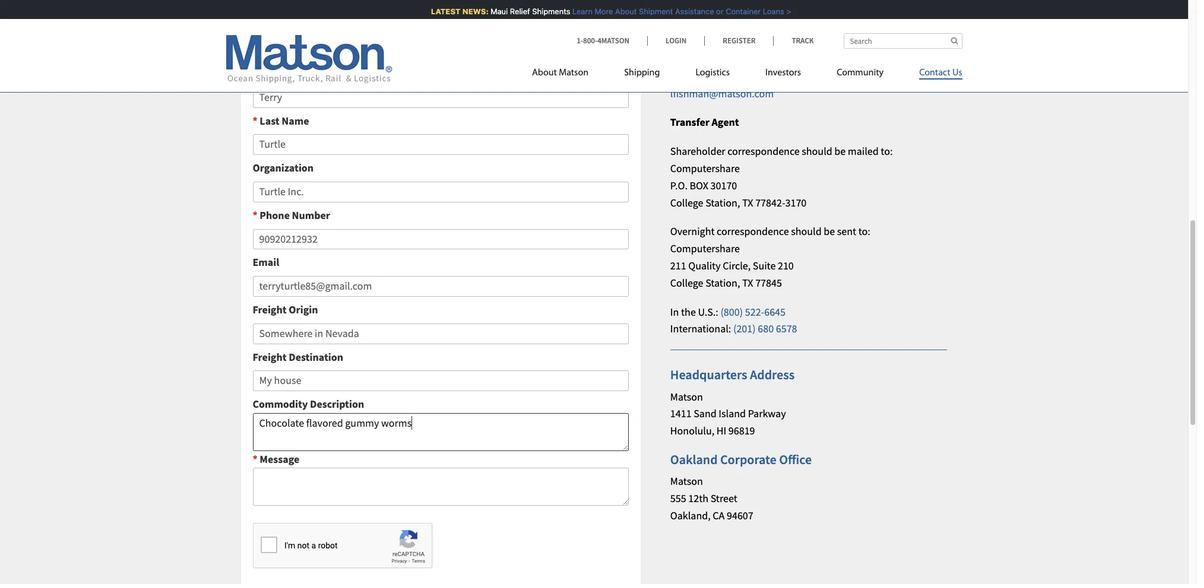 Task type: vqa. For each thing, say whether or not it's contained in the screenshot.
6645
yes



Task type: describe. For each thing, give the bounding box(es) containing it.
matson 555 12th street oakland, ca 94607
[[671, 475, 754, 523]]

to: for overnight correspondence should be sent to: computershare 211 quality circle, suite 210 college station, tx 77845
[[859, 225, 871, 239]]

about matson link
[[532, 62, 607, 87]]

matson inside the matson 1411 sand island parkway honolulu, hi 96819
[[671, 390, 703, 404]]

container
[[722, 7, 757, 16]]

u.s.:
[[698, 305, 719, 319]]

quality
[[689, 259, 721, 273]]

please fill out the form below to have a matson account specialist contact you. required fields are indicated by an
[[253, 29, 559, 60]]

freight origin
[[253, 303, 318, 317]]

destination
[[289, 350, 343, 364]]

learn more about shipment assistance or container loans > link
[[568, 7, 787, 16]]

(800) 522-6645 link
[[721, 305, 786, 319]]

college inside overnight correspondence should be sent to: computershare 211 quality circle, suite 210 college station, tx 77845
[[671, 276, 704, 290]]

commodity
[[253, 398, 308, 411]]

shareholder correspondence should be mailed to: computershare p.o. box 30170 college station, tx 77842-3170
[[671, 145, 893, 210]]

out
[[293, 29, 306, 40]]

number
[[292, 208, 330, 222]]

shipping link
[[607, 62, 678, 87]]

* message
[[253, 453, 300, 466]]

ca
[[713, 509, 725, 523]]

94607
[[727, 509, 754, 523]]

below
[[344, 29, 368, 40]]

1-800-4matson link
[[577, 36, 648, 46]]

96819
[[729, 424, 756, 438]]

freight destination
[[253, 350, 343, 364]]

description
[[310, 398, 364, 411]]

computershare for box
[[671, 162, 740, 175]]

you.
[[541, 29, 559, 40]]

should for mailed
[[802, 145, 833, 158]]

are
[[326, 46, 341, 60]]

sand
[[694, 407, 717, 421]]

* for last name
[[253, 114, 258, 128]]

street
[[711, 492, 738, 506]]

211
[[671, 259, 687, 273]]

maui
[[486, 7, 504, 16]]

(800)
[[721, 305, 743, 319]]

an
[[404, 46, 415, 60]]

us
[[953, 68, 963, 78]]

fields
[[298, 46, 324, 60]]

(510) 628-4227 lfishman@matson.com
[[671, 69, 774, 100]]

* first name
[[253, 67, 311, 80]]

Organization text field
[[253, 182, 629, 203]]

box
[[690, 179, 709, 192]]

circle,
[[723, 259, 751, 273]]

investors inside top menu navigation
[[766, 68, 802, 78]]

headquarters
[[671, 367, 748, 383]]

indicated
[[344, 46, 388, 60]]

matson inside top menu navigation
[[559, 68, 589, 78]]

mailed
[[848, 145, 879, 158]]

commodity description
[[253, 398, 364, 411]]

address
[[750, 367, 795, 383]]

loans
[[759, 7, 780, 16]]

honolulu,
[[671, 424, 715, 438]]

>
[[782, 7, 787, 16]]

corporate
[[721, 452, 777, 468]]

(201)
[[734, 322, 756, 336]]

Search search field
[[844, 33, 963, 49]]

have
[[379, 29, 398, 40]]

contact us link
[[902, 62, 963, 87]]

* for phone number
[[253, 208, 258, 222]]

by
[[390, 46, 401, 60]]

shareholder
[[671, 145, 726, 158]]

hi
[[717, 424, 727, 438]]

island
[[719, 407, 746, 421]]

account
[[437, 29, 469, 40]]

matson inside the matson 555 12th street oakland, ca 94607
[[671, 475, 703, 489]]

4matson
[[598, 36, 630, 46]]

oakland corporate office
[[671, 452, 812, 468]]

6578
[[776, 322, 798, 336]]

learn
[[568, 7, 589, 16]]

origin
[[289, 303, 318, 317]]

555
[[671, 492, 687, 506]]

tx inside overnight correspondence should be sent to: computershare 211 quality circle, suite 210 college station, tx 77845
[[743, 276, 754, 290]]

sent
[[838, 225, 857, 239]]

search image
[[952, 37, 959, 45]]

please
[[253, 29, 278, 40]]

fill
[[280, 29, 291, 40]]

to
[[369, 29, 378, 40]]

freight for freight destination
[[253, 350, 287, 364]]

relief
[[506, 7, 526, 16]]



Task type: locate. For each thing, give the bounding box(es) containing it.
Commodity Description text field
[[253, 276, 629, 297]]

to:
[[881, 145, 893, 158], [859, 225, 871, 239]]

required
[[253, 46, 296, 60]]

correspondence for 30170
[[728, 145, 800, 158]]

1 vertical spatial should
[[792, 225, 822, 239]]

correspondence down the "agent"
[[728, 145, 800, 158]]

0 vertical spatial station,
[[706, 196, 741, 210]]

2 * from the top
[[253, 114, 258, 128]]

1 vertical spatial to:
[[859, 225, 871, 239]]

1 tx from the top
[[743, 196, 754, 210]]

1 horizontal spatial to:
[[881, 145, 893, 158]]

be left mailed
[[835, 145, 846, 158]]

matson inside please fill out the form below to have a matson account specialist contact you. required fields are indicated by an
[[407, 29, 435, 40]]

0 horizontal spatial to:
[[859, 225, 871, 239]]

1 vertical spatial about
[[532, 68, 557, 78]]

organization
[[253, 161, 314, 175]]

77842-
[[756, 196, 786, 210]]

1 vertical spatial be
[[824, 225, 835, 239]]

be left sent
[[824, 225, 835, 239]]

0 vertical spatial the
[[308, 29, 321, 40]]

be for sent
[[824, 225, 835, 239]]

* left the message
[[253, 453, 258, 466]]

* left first
[[253, 67, 258, 80]]

correspondence inside shareholder correspondence should be mailed to: computershare p.o. box 30170 college station, tx 77842-3170
[[728, 145, 800, 158]]

p.o.
[[671, 179, 688, 192]]

to: for shareholder correspondence should be mailed to: computershare p.o. box 30170 college station, tx 77842-3170
[[881, 145, 893, 158]]

form
[[323, 29, 342, 40]]

headquarters address
[[671, 367, 795, 383]]

be for mailed
[[835, 145, 846, 158]]

0 horizontal spatial the
[[308, 29, 321, 40]]

or
[[712, 7, 720, 16]]

in
[[671, 305, 679, 319]]

community
[[837, 68, 884, 78]]

blue matson logo with ocean, shipping, truck, rail and logistics written beneath it. image
[[226, 35, 392, 84]]

should
[[802, 145, 833, 158], [792, 225, 822, 239]]

computershare inside shareholder correspondence should be mailed to: computershare p.o. box 30170 college station, tx 77842-3170
[[671, 162, 740, 175]]

1 computershare from the top
[[671, 162, 740, 175]]

name down fields
[[283, 67, 311, 80]]

computershare up the box
[[671, 162, 740, 175]]

0 vertical spatial be
[[835, 145, 846, 158]]

matson right a
[[407, 29, 435, 40]]

1 vertical spatial college
[[671, 276, 704, 290]]

about inside top menu navigation
[[532, 68, 557, 78]]

college down 211
[[671, 276, 704, 290]]

1 vertical spatial correspondence
[[717, 225, 789, 239]]

the right out on the left top of page
[[308, 29, 321, 40]]

1 vertical spatial name
[[282, 114, 309, 128]]

investors down assistance
[[671, 29, 722, 46]]

800-
[[583, 36, 598, 46]]

about down you.
[[532, 68, 557, 78]]

station,
[[706, 196, 741, 210], [706, 276, 741, 290]]

6645
[[765, 305, 786, 319]]

last
[[260, 114, 280, 128]]

should down '3170'
[[792, 225, 822, 239]]

12th
[[689, 492, 709, 506]]

0 vertical spatial name
[[283, 67, 311, 80]]

correspondence inside overnight correspondence should be sent to: computershare 211 quality circle, suite 210 college station, tx 77845
[[717, 225, 789, 239]]

station, inside overnight correspondence should be sent to: computershare 211 quality circle, suite 210 college station, tx 77845
[[706, 276, 741, 290]]

3170
[[786, 196, 807, 210]]

in the u.s.: (800) 522-6645 international: (201) 680 6578
[[671, 305, 798, 336]]

contact
[[510, 29, 540, 40]]

1 horizontal spatial investors
[[766, 68, 802, 78]]

the right in
[[682, 305, 696, 319]]

should inside overnight correspondence should be sent to: computershare 211 quality circle, suite 210 college station, tx 77845
[[792, 225, 822, 239]]

should left mailed
[[802, 145, 833, 158]]

specialist
[[470, 29, 509, 40]]

shipment
[[635, 7, 669, 16]]

login
[[666, 36, 687, 46]]

freight left 'origin'
[[253, 303, 287, 317]]

agent
[[712, 116, 740, 129]]

1 vertical spatial the
[[682, 305, 696, 319]]

None text field
[[253, 87, 629, 108], [253, 229, 629, 250], [253, 414, 629, 451], [253, 468, 629, 506], [253, 87, 629, 108], [253, 229, 629, 250], [253, 414, 629, 451], [253, 468, 629, 506]]

community link
[[819, 62, 902, 87]]

210
[[778, 259, 794, 273]]

should inside shareholder correspondence should be mailed to: computershare p.o. box 30170 college station, tx 77842-3170
[[802, 145, 833, 158]]

1 vertical spatial freight
[[253, 350, 287, 364]]

0 vertical spatial tx
[[743, 196, 754, 210]]

top menu navigation
[[532, 62, 963, 87]]

4 * from the top
[[253, 453, 258, 466]]

2 freight from the top
[[253, 350, 287, 364]]

investors down track link
[[766, 68, 802, 78]]

0 vertical spatial freight
[[253, 303, 287, 317]]

0 vertical spatial correspondence
[[728, 145, 800, 158]]

matson down 1-
[[559, 68, 589, 78]]

tx left 77842-
[[743, 196, 754, 210]]

lfishman@matson.com link
[[671, 87, 774, 100]]

assistance
[[671, 7, 710, 16]]

contact us
[[920, 68, 963, 78]]

computershare up quality at the right of the page
[[671, 242, 740, 256]]

tx
[[743, 196, 754, 210], [743, 276, 754, 290]]

name right last
[[282, 114, 309, 128]]

about right more
[[611, 7, 633, 16]]

track
[[792, 36, 814, 46]]

college down p.o.
[[671, 196, 704, 210]]

* last name
[[253, 114, 309, 128]]

0 vertical spatial college
[[671, 196, 704, 210]]

the inside please fill out the form below to have a matson account specialist contact you. required fields are indicated by an
[[308, 29, 321, 40]]

correspondence down 77842-
[[717, 225, 789, 239]]

522-
[[746, 305, 765, 319]]

suite
[[753, 259, 776, 273]]

about
[[611, 7, 633, 16], [532, 68, 557, 78]]

overnight correspondence should be sent to: computershare 211 quality circle, suite 210 college station, tx 77845
[[671, 225, 871, 290]]

None text field
[[253, 135, 629, 155], [253, 324, 629, 344], [253, 371, 629, 392], [253, 135, 629, 155], [253, 324, 629, 344], [253, 371, 629, 392]]

matson up the 555
[[671, 475, 703, 489]]

0 horizontal spatial about
[[532, 68, 557, 78]]

correspondence for circle,
[[717, 225, 789, 239]]

* left phone
[[253, 208, 258, 222]]

should for sent
[[792, 225, 822, 239]]

latest
[[427, 7, 456, 16]]

track link
[[774, 36, 814, 46]]

latest news: maui relief shipments learn more about shipment assistance or container loans >
[[427, 7, 787, 16]]

1 college from the top
[[671, 196, 704, 210]]

computershare for quality
[[671, 242, 740, 256]]

2 tx from the top
[[743, 276, 754, 290]]

1 freight from the top
[[253, 303, 287, 317]]

* left last
[[253, 114, 258, 128]]

shipping
[[625, 68, 660, 78]]

1 vertical spatial investors
[[766, 68, 802, 78]]

None search field
[[844, 33, 963, 49]]

2 college from the top
[[671, 276, 704, 290]]

name for * last name
[[282, 114, 309, 128]]

tx inside shareholder correspondence should be mailed to: computershare p.o. box 30170 college station, tx 77842-3170
[[743, 196, 754, 210]]

628-
[[695, 69, 715, 83]]

0 vertical spatial to:
[[881, 145, 893, 158]]

overnight
[[671, 225, 715, 239]]

matson
[[407, 29, 435, 40], [559, 68, 589, 78], [671, 390, 703, 404], [671, 475, 703, 489]]

1 vertical spatial computershare
[[671, 242, 740, 256]]

1 * from the top
[[253, 67, 258, 80]]

tx down circle,
[[743, 276, 754, 290]]

(510) 628-4227 link
[[671, 69, 736, 83]]

1411
[[671, 407, 692, 421]]

oakland,
[[671, 509, 711, 523]]

1 horizontal spatial the
[[682, 305, 696, 319]]

0 vertical spatial about
[[611, 7, 633, 16]]

investors link
[[748, 62, 819, 87]]

1-
[[577, 36, 583, 46]]

2 computershare from the top
[[671, 242, 740, 256]]

login link
[[648, 36, 705, 46]]

0 vertical spatial computershare
[[671, 162, 740, 175]]

name for * first name
[[283, 67, 311, 80]]

freight left the destination
[[253, 350, 287, 364]]

(201) 680 6578 link
[[734, 322, 798, 336]]

station, down circle,
[[706, 276, 741, 290]]

* for first name
[[253, 67, 258, 80]]

station, inside shareholder correspondence should be mailed to: computershare p.o. box 30170 college station, tx 77842-3170
[[706, 196, 741, 210]]

office
[[780, 452, 812, 468]]

logistics link
[[678, 62, 748, 87]]

to: right sent
[[859, 225, 871, 239]]

parkway
[[748, 407, 786, 421]]

1-800-4matson
[[577, 36, 630, 46]]

college inside shareholder correspondence should be mailed to: computershare p.o. box 30170 college station, tx 77842-3170
[[671, 196, 704, 210]]

more
[[591, 7, 609, 16]]

freight
[[253, 303, 287, 317], [253, 350, 287, 364]]

3 * from the top
[[253, 208, 258, 222]]

a
[[400, 29, 405, 40]]

register
[[723, 36, 756, 46]]

1 vertical spatial tx
[[743, 276, 754, 290]]

first
[[260, 67, 281, 80]]

the inside in the u.s.: (800) 522-6645 international: (201) 680 6578
[[682, 305, 696, 319]]

30170
[[711, 179, 738, 192]]

lfishman@matson.com
[[671, 87, 774, 100]]

2 station, from the top
[[706, 276, 741, 290]]

1 station, from the top
[[706, 196, 741, 210]]

* phone number
[[253, 208, 330, 222]]

transfer agent
[[671, 116, 740, 129]]

international:
[[671, 322, 732, 336]]

matson up 1411
[[671, 390, 703, 404]]

to: inside overnight correspondence should be sent to: computershare 211 quality circle, suite 210 college station, tx 77845
[[859, 225, 871, 239]]

email
[[253, 256, 280, 269]]

* for message
[[253, 453, 258, 466]]

be inside overnight correspondence should be sent to: computershare 211 quality circle, suite 210 college station, tx 77845
[[824, 225, 835, 239]]

station, down 30170
[[706, 196, 741, 210]]

0 vertical spatial should
[[802, 145, 833, 158]]

news:
[[458, 7, 485, 16]]

computershare inside overnight correspondence should be sent to: computershare 211 quality circle, suite 210 college station, tx 77845
[[671, 242, 740, 256]]

to: inside shareholder correspondence should be mailed to: computershare p.o. box 30170 college station, tx 77842-3170
[[881, 145, 893, 158]]

0 vertical spatial investors
[[671, 29, 722, 46]]

1 horizontal spatial about
[[611, 7, 633, 16]]

be inside shareholder correspondence should be mailed to: computershare p.o. box 30170 college station, tx 77842-3170
[[835, 145, 846, 158]]

freight for freight origin
[[253, 303, 287, 317]]

1 vertical spatial station,
[[706, 276, 741, 290]]

0 horizontal spatial investors
[[671, 29, 722, 46]]

to: right mailed
[[881, 145, 893, 158]]



